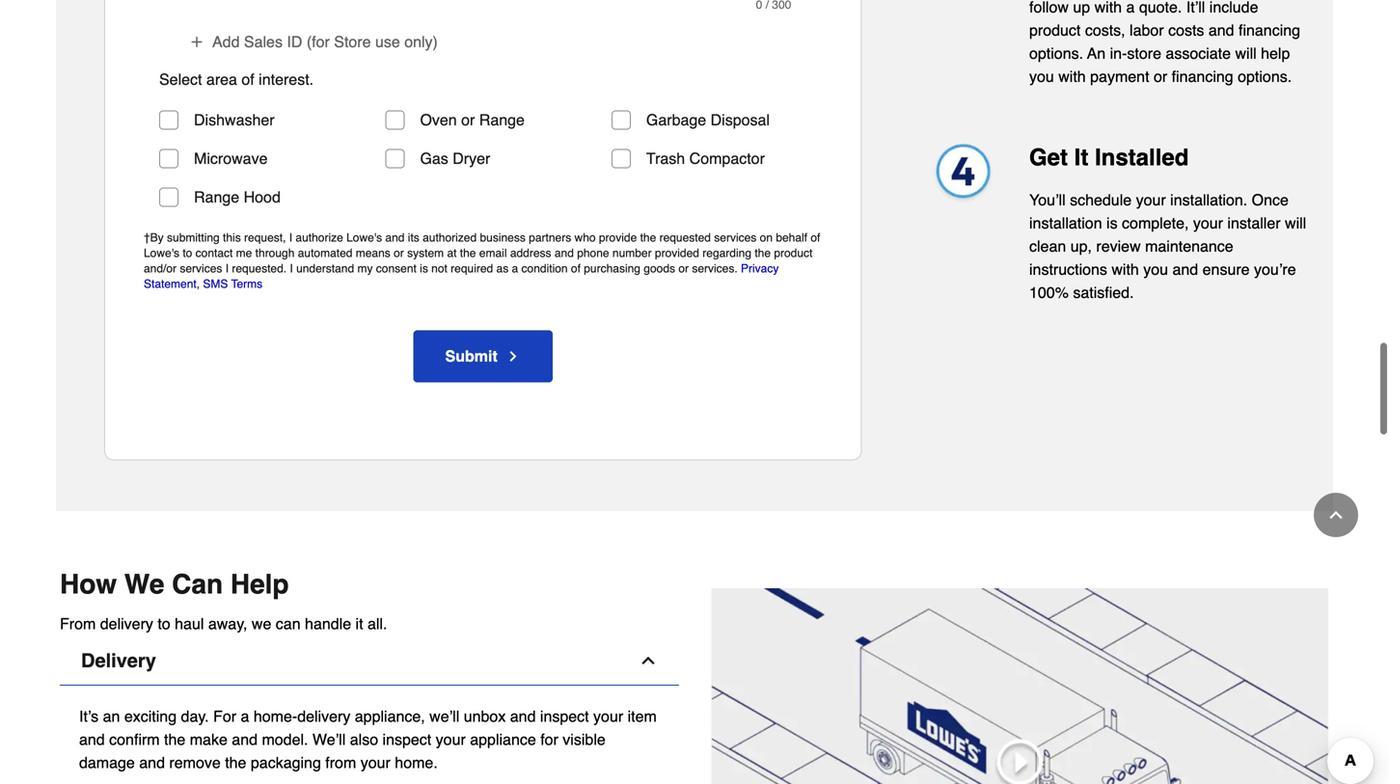 Task type: locate. For each thing, give the bounding box(es) containing it.
and
[[385, 231, 405, 244], [555, 246, 574, 260], [1173, 260, 1198, 278], [510, 708, 536, 726], [79, 731, 105, 749], [232, 731, 258, 749], [139, 754, 165, 772]]

this
[[223, 231, 241, 244]]

delivery
[[81, 650, 156, 672]]

services up regarding
[[714, 231, 757, 244]]

plus image
[[189, 34, 205, 50]]

get it installed
[[1029, 144, 1189, 171]]

lowe's
[[346, 231, 382, 244], [144, 246, 179, 260]]

,
[[197, 277, 200, 291]]

product
[[774, 246, 813, 260]]

we'll
[[312, 731, 346, 749]]

store
[[334, 33, 371, 51]]

submit
[[445, 347, 498, 365]]

1 horizontal spatial chevron up image
[[1326, 506, 1346, 525]]

lowe's up and/or
[[144, 246, 179, 260]]

, sms terms
[[197, 277, 263, 291]]

privacy
[[741, 262, 779, 275]]

range down microwave
[[194, 188, 239, 206]]

1 vertical spatial or
[[394, 246, 404, 260]]

trash
[[646, 150, 685, 167]]

help
[[230, 569, 289, 600]]

required
[[451, 262, 493, 275]]

is up review at the top of page
[[1107, 214, 1118, 232]]

from
[[325, 754, 356, 772]]

is
[[1107, 214, 1118, 232], [420, 262, 428, 275]]

use
[[375, 33, 400, 51]]

exciting
[[124, 708, 177, 726]]

0 vertical spatial a
[[512, 262, 518, 275]]

on
[[760, 231, 773, 244]]

0 horizontal spatial range
[[194, 188, 239, 206]]

add sales id (for store use only) button
[[188, 32, 439, 53]]

interest.
[[259, 71, 314, 88]]

up,
[[1071, 237, 1092, 255]]

sales
[[244, 33, 283, 51]]

0 vertical spatial range
[[479, 111, 525, 129]]

of right behalf
[[811, 231, 820, 244]]

of
[[242, 71, 254, 88], [811, 231, 820, 244], [571, 262, 581, 275]]

lowe's up means
[[346, 231, 382, 244]]

0 horizontal spatial a
[[241, 708, 249, 726]]

1 horizontal spatial inspect
[[540, 708, 589, 726]]

1 horizontal spatial is
[[1107, 214, 1118, 232]]

business
[[480, 231, 526, 244]]

1 vertical spatial to
[[158, 615, 170, 633]]

or right oven
[[461, 111, 475, 129]]

inspect up the home.
[[383, 731, 431, 749]]

how we can help
[[60, 569, 289, 600]]

to down submitting on the top left of page
[[183, 246, 192, 260]]

1 vertical spatial a
[[241, 708, 249, 726]]

all.
[[368, 615, 387, 633]]

0 vertical spatial chevron up image
[[1326, 506, 1346, 525]]

range hood
[[194, 188, 281, 206]]

1 vertical spatial inspect
[[383, 731, 431, 749]]

0 vertical spatial services
[[714, 231, 757, 244]]

0 vertical spatial is
[[1107, 214, 1118, 232]]

and down maintenance
[[1173, 260, 1198, 278]]

or up consent
[[394, 246, 404, 260]]

of down phone
[[571, 262, 581, 275]]

1 horizontal spatial a
[[512, 262, 518, 275]]

0 vertical spatial of
[[242, 71, 254, 88]]

1 horizontal spatial to
[[183, 246, 192, 260]]

1 vertical spatial is
[[420, 262, 428, 275]]

1 vertical spatial services
[[180, 262, 222, 275]]

range up dryer at the left top of page
[[479, 111, 525, 129]]

me
[[236, 246, 252, 260]]

1 horizontal spatial delivery
[[297, 708, 351, 726]]

0 horizontal spatial or
[[394, 246, 404, 260]]

delivery inside it's an exciting day. for a home-delivery appliance, we'll unbox and inspect your item and confirm the make and model. we'll also inspect your appliance for visible damage and remove the packaging from your home.
[[297, 708, 351, 726]]

number
[[612, 246, 652, 260]]

range
[[479, 111, 525, 129], [194, 188, 239, 206]]

is inside the † by submitting this request, i authorize                         lowe's and its authorized business partners who                         provide the requested services on behalf of lowe's                         to contact me through automated means or system at the                         email address and phone number provided regarding the                         product and/or services i requested. i understand my                         consent is not required as a condition of purchasing                         goods or services.
[[420, 262, 428, 275]]

privacy statement link
[[144, 262, 779, 291]]

trash compactor
[[646, 150, 765, 167]]

2 vertical spatial or
[[678, 262, 689, 275]]

a right the for
[[241, 708, 249, 726]]

dryer
[[453, 150, 490, 167]]

an
[[103, 708, 120, 726]]

2 horizontal spatial of
[[811, 231, 820, 244]]

0 horizontal spatial delivery
[[100, 615, 153, 633]]

to inside the † by submitting this request, i authorize                         lowe's and its authorized business partners who                         provide the requested services on behalf of lowe's                         to contact me through automated means or system at the                         email address and phone number provided regarding the                         product and/or services i requested. i understand my                         consent is not required as a condition of purchasing                         goods or services.
[[183, 246, 192, 260]]

1 horizontal spatial of
[[571, 262, 581, 275]]

maintenance
[[1145, 237, 1234, 255]]

scroll to top element
[[1314, 493, 1358, 537]]

the
[[640, 231, 656, 244], [460, 246, 476, 260], [755, 246, 771, 260], [164, 731, 185, 749], [225, 754, 246, 772]]

1 vertical spatial of
[[811, 231, 820, 244]]

chevron up image
[[1326, 506, 1346, 525], [639, 651, 658, 671]]

0 vertical spatial to
[[183, 246, 192, 260]]

sms terms link
[[203, 277, 263, 291]]

we'll
[[429, 708, 459, 726]]

your up 'complete,'
[[1136, 191, 1166, 209]]

1 vertical spatial lowe's
[[144, 246, 179, 260]]

automated
[[298, 246, 353, 260]]

to left haul
[[158, 615, 170, 633]]

satisfied.
[[1073, 283, 1134, 301]]

is left "not"
[[420, 262, 428, 275]]

a inside the † by submitting this request, i authorize                         lowe's and its authorized business partners who                         provide the requested services on behalf of lowe's                         to contact me through automated means or system at the                         email address and phone number provided regarding the                         product and/or services i requested. i understand my                         consent is not required as a condition of purchasing                         goods or services.
[[512, 262, 518, 275]]

and down it's
[[79, 731, 105, 749]]

1 horizontal spatial lowe's
[[346, 231, 382, 244]]

purchasing
[[584, 262, 641, 275]]

a right as
[[512, 262, 518, 275]]

id
[[287, 33, 302, 51]]

visible
[[563, 731, 606, 749]]

address
[[510, 246, 551, 260]]

i up through
[[289, 231, 292, 244]]

get
[[1029, 144, 1068, 171]]

0 vertical spatial or
[[461, 111, 475, 129]]

of right area on the left
[[242, 71, 254, 88]]

make
[[190, 731, 228, 749]]

submit button
[[413, 330, 553, 382]]

0 vertical spatial lowe's
[[346, 231, 382, 244]]

delivery
[[100, 615, 153, 633], [297, 708, 351, 726]]

add
[[212, 33, 240, 51]]

or down provided
[[678, 262, 689, 275]]

how
[[60, 569, 117, 600]]

0 horizontal spatial is
[[420, 262, 428, 275]]

complete,
[[1122, 214, 1189, 232]]

gas dryer
[[420, 150, 490, 167]]

0 horizontal spatial chevron up image
[[639, 651, 658, 671]]

and down confirm
[[139, 754, 165, 772]]

a inside it's an exciting day. for a home-delivery appliance, we'll unbox and inspect your item and confirm the make and model. we'll also inspect your appliance for visible damage and remove the packaging from your home.
[[241, 708, 249, 726]]

select area of interest.
[[159, 71, 314, 88]]

schedule
[[1070, 191, 1132, 209]]

we
[[124, 569, 164, 600]]

your down installation.
[[1193, 214, 1223, 232]]

i up , sms terms at the top left of the page
[[225, 262, 229, 275]]

0 horizontal spatial of
[[242, 71, 254, 88]]

from delivery to haul away, we can handle it all.
[[60, 615, 387, 633]]

your
[[1136, 191, 1166, 209], [1193, 214, 1223, 232], [593, 708, 623, 726], [436, 731, 466, 749], [361, 754, 391, 772]]

0 horizontal spatial to
[[158, 615, 170, 633]]

1 vertical spatial delivery
[[297, 708, 351, 726]]

and up appliance
[[510, 708, 536, 726]]

to
[[183, 246, 192, 260], [158, 615, 170, 633]]

and down partners
[[555, 246, 574, 260]]

from
[[60, 615, 96, 633]]

chevron up image inside "scroll to top" element
[[1326, 506, 1346, 525]]

through
[[255, 246, 295, 260]]

hood
[[244, 188, 281, 206]]

(for
[[307, 33, 330, 51]]

inspect up for
[[540, 708, 589, 726]]

0 vertical spatial delivery
[[100, 615, 153, 633]]

installer
[[1228, 214, 1281, 232]]

delivery up delivery
[[100, 615, 153, 633]]

1 vertical spatial chevron up image
[[639, 651, 658, 671]]

an icon of a number three. image
[[925, 142, 998, 207]]

delivery up we'll
[[297, 708, 351, 726]]

compactor
[[689, 150, 765, 167]]

instructions
[[1029, 260, 1107, 278]]

services up ,
[[180, 262, 222, 275]]

gas
[[420, 150, 448, 167]]



Task type: vqa. For each thing, say whether or not it's contained in the screenshot.
first Light
no



Task type: describe. For each thing, give the bounding box(es) containing it.
the up number
[[640, 231, 656, 244]]

understand
[[296, 262, 354, 275]]

clean
[[1029, 237, 1066, 255]]

services.
[[692, 262, 738, 275]]

packaging
[[251, 754, 321, 772]]

we
[[252, 615, 271, 633]]

it's
[[79, 708, 99, 726]]

† by submitting this request, i authorize                         lowe's and its authorized business partners who                         provide the requested services on behalf of lowe's                         to contact me through automated means or system at the                         email address and phone number provided regarding the                         product and/or services i requested. i understand my                         consent is not required as a condition of purchasing                         goods or services.
[[144, 231, 820, 275]]

oven or range
[[420, 111, 525, 129]]

remove
[[169, 754, 221, 772]]

it's an exciting day. for a home-delivery appliance, we'll unbox and inspect your item and confirm the make and model. we'll also inspect your appliance for visible damage and remove the packaging from your home.
[[79, 708, 657, 772]]

it
[[1074, 144, 1089, 171]]

provided
[[655, 246, 699, 260]]

0 horizontal spatial inspect
[[383, 731, 431, 749]]

100%
[[1029, 283, 1069, 301]]

1 vertical spatial range
[[194, 188, 239, 206]]

chevron right image
[[505, 349, 521, 364]]

consent
[[376, 262, 417, 275]]

by
[[150, 231, 164, 244]]

it
[[356, 615, 363, 633]]

also
[[350, 731, 378, 749]]

garbage disposal
[[646, 111, 770, 129]]

installation.
[[1170, 191, 1248, 209]]

for
[[540, 731, 558, 749]]

a video describing appliance delivery and steps you can take to help ensure a seamless delivery. image
[[710, 588, 1329, 784]]

requested
[[659, 231, 711, 244]]

chevron up image inside delivery button
[[639, 651, 658, 671]]

i down through
[[290, 262, 293, 275]]

behalf
[[776, 231, 807, 244]]

appliance,
[[355, 708, 425, 726]]

ensure
[[1203, 260, 1250, 278]]

only)
[[404, 33, 438, 51]]

and left its
[[385, 231, 405, 244]]

its
[[408, 231, 419, 244]]

can
[[172, 569, 223, 600]]

who
[[575, 231, 596, 244]]

0 vertical spatial inspect
[[540, 708, 589, 726]]

handle
[[305, 615, 351, 633]]

your down we'll at the bottom of page
[[436, 731, 466, 749]]

your down also
[[361, 754, 391, 772]]

and down the for
[[232, 731, 258, 749]]

terms
[[231, 277, 263, 291]]

1 horizontal spatial services
[[714, 231, 757, 244]]

1 horizontal spatial or
[[461, 111, 475, 129]]

privacy statement
[[144, 262, 779, 291]]

installed
[[1095, 144, 1189, 171]]

regarding
[[703, 246, 751, 260]]

once
[[1252, 191, 1289, 209]]

unbox
[[464, 708, 506, 726]]

provide
[[599, 231, 637, 244]]

statement
[[144, 277, 197, 291]]

dishwasher
[[194, 111, 275, 129]]

the down day.
[[164, 731, 185, 749]]

you'll schedule your installation. once installation is complete, your installer will clean up, review maintenance instructions with you and ensure you're 100% satisfied.
[[1029, 191, 1306, 301]]

request,
[[244, 231, 286, 244]]

the up privacy
[[755, 246, 771, 260]]

you'll
[[1029, 191, 1066, 209]]

item
[[628, 708, 657, 726]]

you
[[1143, 260, 1168, 278]]

phone
[[577, 246, 609, 260]]

submitting
[[167, 231, 220, 244]]

email
[[479, 246, 507, 260]]

you're
[[1254, 260, 1296, 278]]

garbage
[[646, 111, 706, 129]]

my
[[357, 262, 373, 275]]

authorize
[[296, 231, 343, 244]]

your up visible
[[593, 708, 623, 726]]

1 horizontal spatial range
[[479, 111, 525, 129]]

area
[[206, 71, 237, 88]]

contact
[[195, 246, 233, 260]]

is inside you'll schedule your installation. once installation is complete, your installer will clean up, review maintenance instructions with you and ensure you're 100% satisfied.
[[1107, 214, 1118, 232]]

the down make on the left bottom of the page
[[225, 754, 246, 772]]

confirm
[[109, 731, 160, 749]]

day.
[[181, 708, 209, 726]]

with
[[1112, 260, 1139, 278]]

and/or
[[144, 262, 177, 275]]

as
[[496, 262, 509, 275]]

the up required
[[460, 246, 476, 260]]

delivery button
[[60, 637, 679, 686]]

and inside you'll schedule your installation. once installation is complete, your installer will clean up, review maintenance instructions with you and ensure you're 100% satisfied.
[[1173, 260, 1198, 278]]

for
[[213, 708, 236, 726]]

add sales id (for store use only)
[[212, 33, 438, 51]]

2 vertical spatial of
[[571, 262, 581, 275]]

microwave
[[194, 150, 268, 167]]

2 horizontal spatial or
[[678, 262, 689, 275]]

disposal
[[711, 111, 770, 129]]

0 horizontal spatial services
[[180, 262, 222, 275]]

0 horizontal spatial lowe's
[[144, 246, 179, 260]]

away,
[[208, 615, 247, 633]]

goods
[[644, 262, 675, 275]]

haul
[[175, 615, 204, 633]]

damage
[[79, 754, 135, 772]]

condition
[[521, 262, 568, 275]]

not
[[431, 262, 447, 275]]



